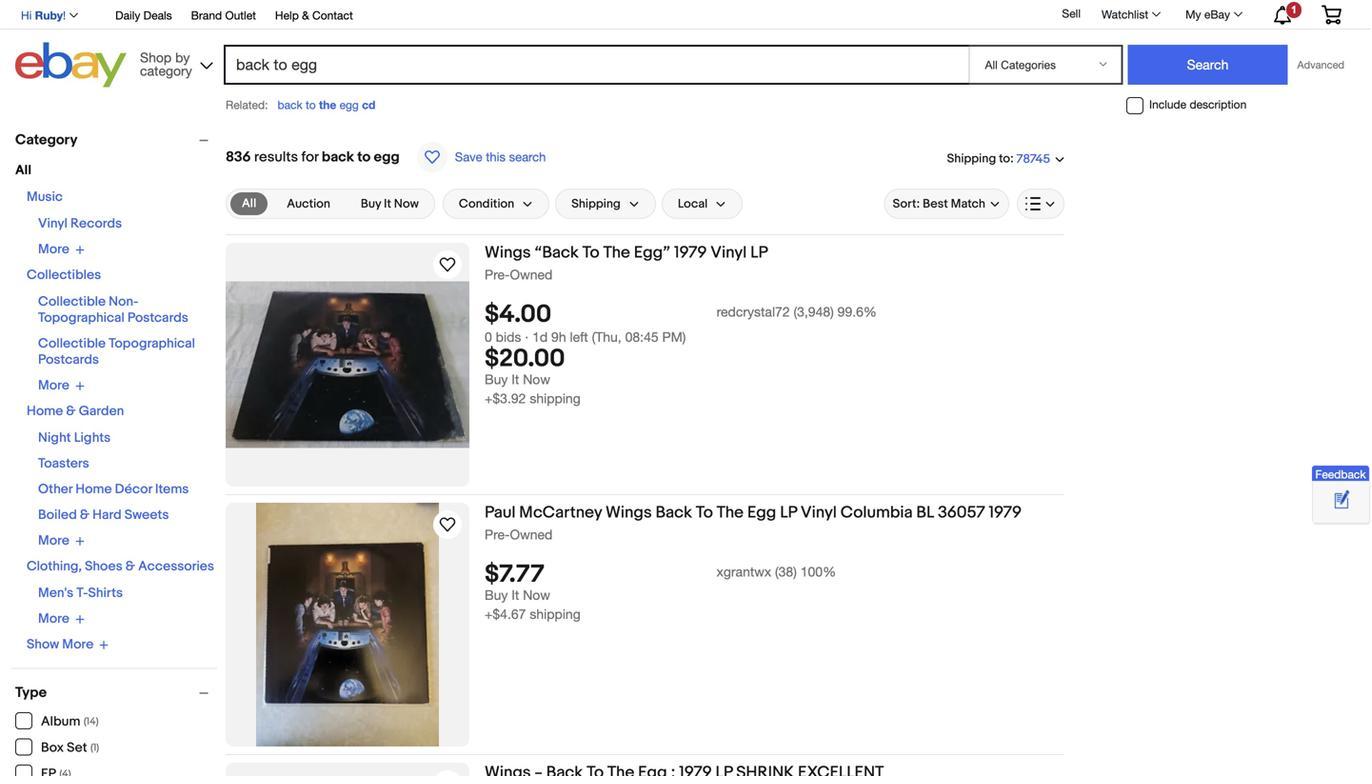 Task type: describe. For each thing, give the bounding box(es) containing it.
bids
[[496, 329, 521, 345]]

search
[[509, 150, 546, 164]]

0 vertical spatial topographical
[[38, 310, 124, 326]]

4 more button from the top
[[38, 611, 85, 627]]

wings "back to the egg" 1979 vinyl lp pre-owned
[[485, 243, 768, 282]]

shipping for shipping
[[572, 196, 621, 211]]

1 horizontal spatial to
[[357, 149, 371, 166]]

night
[[38, 430, 71, 446]]

to inside paul mccartney wings back to the egg lp vinyl columbia bl 36057 1979 pre-owned
[[696, 503, 713, 523]]

other home décor items link
[[38, 481, 189, 498]]

my
[[1186, 8, 1201, 21]]

shipping to : 78745
[[947, 151, 1050, 167]]

·
[[525, 329, 529, 345]]

wings "back to the egg" 1979 vinyl lp heading
[[485, 243, 768, 263]]

1979 inside paul mccartney wings back to the egg lp vinyl columbia bl 36057 1979 pre-owned
[[989, 503, 1022, 523]]

3 more button from the top
[[38, 533, 85, 549]]

it inside redcrystal72 (3,948) 99.6% 0 bids · 1d 9h left (thu, 08:45 pm) $20.00 buy it now +$3.92 shipping
[[512, 372, 519, 387]]

9h
[[551, 329, 566, 345]]

mccartney
[[519, 503, 602, 523]]

(1)
[[90, 742, 99, 754]]

cd
[[362, 98, 376, 111]]

hi
[[21, 9, 32, 22]]

auction link
[[275, 192, 342, 215]]

listing options selector. list view selected. image
[[1026, 196, 1056, 211]]

bl
[[917, 503, 935, 523]]

sort:
[[893, 196, 920, 211]]

+$4.67
[[485, 606, 526, 622]]

all link
[[230, 192, 268, 215]]

0
[[485, 329, 492, 345]]

paul mccartney wings back to the egg lp vinyl columbia bl 36057 1979 link
[[485, 503, 1065, 526]]

lp for +$4.67 shipping
[[780, 503, 797, 523]]

show more
[[27, 637, 94, 653]]

brand outlet
[[191, 9, 256, 22]]

0 vertical spatial home
[[27, 403, 63, 419]]

album (14)
[[41, 714, 99, 730]]

0 vertical spatial vinyl
[[38, 216, 67, 232]]

the
[[319, 98, 336, 111]]

help & contact
[[275, 9, 353, 22]]

1 collectible from the top
[[38, 294, 106, 310]]

description
[[1190, 98, 1247, 111]]

& inside "night lights toasters other home décor items boiled & hard sweets"
[[80, 507, 90, 523]]

vinyl inside paul mccartney wings back to the egg lp vinyl columbia bl 36057 1979 pre-owned
[[801, 503, 837, 523]]

left
[[570, 329, 588, 345]]

36057
[[938, 503, 985, 523]]

clothing,
[[27, 559, 82, 575]]

accessories
[[138, 559, 214, 575]]

!
[[63, 9, 66, 22]]

more right show
[[62, 637, 94, 653]]

1
[[1291, 4, 1297, 16]]

non-
[[109, 294, 138, 310]]

daily deals link
[[115, 6, 172, 27]]

music
[[27, 189, 63, 205]]

1 horizontal spatial back
[[322, 149, 354, 166]]

category
[[140, 63, 192, 79]]

for
[[301, 149, 319, 166]]

set
[[67, 740, 87, 756]]

836 results for back to egg
[[226, 149, 400, 166]]

pre- inside paul mccartney wings back to the egg lp vinyl columbia bl 36057 1979 pre-owned
[[485, 527, 510, 542]]

0 vertical spatial buy
[[361, 196, 381, 211]]

(thu,
[[592, 329, 622, 345]]

vinyl records link
[[38, 216, 122, 232]]

1 vertical spatial topographical
[[109, 336, 195, 352]]

main content containing $4.00
[[226, 122, 1065, 776]]

the inside paul mccartney wings back to the egg lp vinyl columbia bl 36057 1979 pre-owned
[[717, 503, 744, 523]]

paul mccartney wings back to the egg lp vinyl columbia bl 36057 1979 heading
[[485, 503, 1022, 523]]

match
[[951, 196, 986, 211]]

box set (1)
[[41, 740, 99, 756]]

help & contact link
[[275, 6, 353, 27]]

2 collectible from the top
[[38, 336, 106, 352]]

ruby
[[35, 9, 63, 22]]

men's t-shirts link
[[38, 585, 123, 601]]

more for 4th more button from the top
[[38, 611, 69, 627]]

related:
[[226, 98, 268, 111]]

wings "back to the egg" 1979 vinyl lp image
[[226, 281, 469, 448]]

08:45
[[625, 329, 659, 345]]

advanced
[[1298, 59, 1345, 71]]

condition
[[459, 196, 514, 211]]

feedback
[[1316, 468, 1366, 481]]

2 more button from the top
[[38, 378, 85, 394]]

xgrantwx
[[717, 564, 772, 580]]

& right shoes
[[126, 559, 135, 575]]

buy inside redcrystal72 (3,948) 99.6% 0 bids · 1d 9h left (thu, 08:45 pm) $20.00 buy it now +$3.92 shipping
[[485, 372, 508, 387]]

more for third more button from the bottom
[[38, 378, 69, 394]]

daily
[[115, 9, 140, 22]]

lights
[[74, 430, 111, 446]]

save this search button
[[411, 141, 552, 173]]

t-
[[76, 585, 88, 601]]

show more button
[[27, 637, 109, 653]]

the inside wings "back to the egg" 1979 vinyl lp pre-owned
[[603, 243, 630, 263]]

egg"
[[634, 243, 671, 263]]

1979 inside wings "back to the egg" 1979 vinyl lp pre-owned
[[674, 243, 707, 263]]

1d
[[532, 329, 548, 345]]

All selected text field
[[242, 195, 256, 212]]

local button
[[662, 189, 743, 219]]

best
[[923, 196, 948, 211]]

local
[[678, 196, 708, 211]]

type button
[[15, 684, 217, 701]]

redcrystal72
[[717, 304, 790, 320]]

by
[[175, 50, 190, 65]]

& inside help & contact link
[[302, 9, 309, 22]]

vinyl records
[[38, 216, 122, 232]]

99.6%
[[838, 304, 877, 320]]

1 horizontal spatial egg
[[374, 149, 400, 166]]

pre- inside wings "back to the egg" 1979 vinyl lp pre-owned
[[485, 267, 510, 282]]

condition button
[[443, 189, 550, 219]]

78745
[[1017, 152, 1050, 167]]

night lights link
[[38, 430, 111, 446]]

buy inside "xgrantwx (38) 100% buy it now +$4.67 shipping"
[[485, 587, 508, 603]]

this
[[486, 150, 506, 164]]

lp for $20.00
[[751, 243, 768, 263]]

to inside wings "back to the egg" 1979 vinyl lp pre-owned
[[582, 243, 600, 263]]

more for first more button from the top of the page
[[38, 241, 69, 258]]

back
[[656, 503, 692, 523]]

paul mccartney wings back to the egg lp vinyl columbia bl 36057 1979 image
[[256, 503, 439, 747]]

shipping for shipping to : 78745
[[947, 151, 996, 166]]

home inside "night lights toasters other home décor items boiled & hard sweets"
[[75, 481, 112, 498]]

0 vertical spatial it
[[384, 196, 391, 211]]

shop by category
[[140, 50, 192, 79]]

1 vertical spatial postcards
[[38, 352, 99, 368]]

sell link
[[1054, 7, 1089, 20]]

$4.00
[[485, 300, 552, 330]]

Search for anything text field
[[227, 47, 965, 83]]

boiled & hard sweets link
[[38, 507, 169, 523]]

$20.00
[[485, 344, 565, 374]]

vinyl inside wings "back to the egg" 1979 vinyl lp pre-owned
[[711, 243, 747, 263]]



Task type: locate. For each thing, give the bounding box(es) containing it.
type
[[15, 684, 47, 701]]

lp inside wings "back to the egg" 1979 vinyl lp pre-owned
[[751, 243, 768, 263]]

collectible non- topographical postcards collectible topographical postcards
[[38, 294, 195, 368]]

1979 right 36057
[[989, 503, 1022, 523]]

category
[[15, 131, 77, 149]]

toasters
[[38, 456, 89, 472]]

pre-
[[485, 267, 510, 282], [485, 527, 510, 542]]

postcards up home & garden link
[[38, 352, 99, 368]]

shop by category banner
[[10, 0, 1356, 92]]

deals
[[143, 9, 172, 22]]

& right help
[[302, 9, 309, 22]]

0 horizontal spatial postcards
[[38, 352, 99, 368]]

(14)
[[84, 716, 99, 728]]

it
[[384, 196, 391, 211], [512, 372, 519, 387], [512, 587, 519, 603]]

now left condition
[[394, 196, 419, 211]]

1 owned from the top
[[510, 267, 553, 282]]

pre- down paul
[[485, 527, 510, 542]]

more up home & garden link
[[38, 378, 69, 394]]

sort: best match button
[[884, 189, 1009, 219]]

1 vertical spatial lp
[[780, 503, 797, 523]]

& left hard
[[80, 507, 90, 523]]

0 vertical spatial shipping
[[947, 151, 996, 166]]

buy up '+$4.67'
[[485, 587, 508, 603]]

sell
[[1062, 7, 1081, 20]]

postcards up collectible topographical postcards link
[[127, 310, 188, 326]]

to inside the shipping to : 78745
[[999, 151, 1010, 166]]

0 vertical spatial to
[[582, 243, 600, 263]]

vinyl down the music 'link'
[[38, 216, 67, 232]]

it right auction link
[[384, 196, 391, 211]]

1 horizontal spatial vinyl
[[711, 243, 747, 263]]

lp
[[751, 243, 768, 263], [780, 503, 797, 523]]

my ebay
[[1186, 8, 1230, 21]]

0 horizontal spatial back
[[278, 98, 303, 111]]

none submit inside 'shop by category' banner
[[1128, 45, 1288, 85]]

1 vertical spatial shipping
[[572, 196, 621, 211]]

watch wings  – back to the egg ; 1979 lp shrink excellent image
[[436, 773, 459, 776]]

836
[[226, 149, 251, 166]]

music link
[[27, 189, 63, 205]]

0 horizontal spatial the
[[603, 243, 630, 263]]

more button up the 'collectibles'
[[38, 241, 85, 258]]

boiled
[[38, 507, 77, 523]]

now up '+$4.67'
[[523, 587, 550, 603]]

more down men's
[[38, 611, 69, 627]]

lp inside paul mccartney wings back to the egg lp vinyl columbia bl 36057 1979 pre-owned
[[780, 503, 797, 523]]

it up '+$4.67'
[[512, 587, 519, 603]]

1 vertical spatial now
[[523, 372, 550, 387]]

more up the 'collectibles'
[[38, 241, 69, 258]]

vinyl down local dropdown button
[[711, 243, 747, 263]]

main content
[[226, 122, 1065, 776]]

shipping right '+$4.67'
[[530, 606, 581, 622]]

postcards
[[127, 310, 188, 326], [38, 352, 99, 368]]

1 vertical spatial egg
[[374, 149, 400, 166]]

0 vertical spatial now
[[394, 196, 419, 211]]

1 horizontal spatial lp
[[780, 503, 797, 523]]

xgrantwx (38) 100% buy it now +$4.67 shipping
[[485, 564, 836, 622]]

brand
[[191, 9, 222, 22]]

include description
[[1149, 98, 1247, 111]]

it inside "xgrantwx (38) 100% buy it now +$4.67 shipping"
[[512, 587, 519, 603]]

egg up the buy it now link
[[374, 149, 400, 166]]

0 vertical spatial pre-
[[485, 267, 510, 282]]

0 vertical spatial postcards
[[127, 310, 188, 326]]

2 vertical spatial buy
[[485, 587, 508, 603]]

advanced link
[[1288, 46, 1354, 84]]

pre- up $4.00
[[485, 267, 510, 282]]

the left egg
[[717, 503, 744, 523]]

buy up +$3.92
[[485, 372, 508, 387]]

wings
[[485, 243, 531, 263], [606, 503, 652, 523]]

heading
[[485, 763, 884, 776]]

1 vertical spatial owned
[[510, 527, 553, 542]]

2 vertical spatial vinyl
[[801, 503, 837, 523]]

home & garden
[[27, 403, 124, 419]]

egg
[[747, 503, 776, 523]]

wings left back
[[606, 503, 652, 523]]

to down cd
[[357, 149, 371, 166]]

watch wings "back to the egg" 1979 vinyl lp image
[[436, 253, 459, 276]]

pm)
[[662, 329, 686, 345]]

1 horizontal spatial all
[[242, 196, 256, 211]]

2 owned from the top
[[510, 527, 553, 542]]

1979 right egg"
[[674, 243, 707, 263]]

1 vertical spatial buy
[[485, 372, 508, 387]]

items
[[155, 481, 189, 498]]

1 vertical spatial it
[[512, 372, 519, 387]]

2 vertical spatial now
[[523, 587, 550, 603]]

brand outlet link
[[191, 6, 256, 27]]

watchlist
[[1102, 8, 1149, 21]]

$7.77
[[485, 560, 544, 590]]

shipping down $20.00
[[530, 391, 581, 406]]

2 pre- from the top
[[485, 527, 510, 542]]

buy
[[361, 196, 381, 211], [485, 372, 508, 387], [485, 587, 508, 603]]

vinyl right egg
[[801, 503, 837, 523]]

1 vertical spatial vinyl
[[711, 243, 747, 263]]

& up the night lights link
[[66, 403, 76, 419]]

1 horizontal spatial shipping
[[947, 151, 996, 166]]

paul mccartney wings back to the egg lp vinyl columbia bl 36057 1979 pre-owned
[[485, 503, 1022, 542]]

box
[[41, 740, 64, 756]]

0 horizontal spatial vinyl
[[38, 216, 67, 232]]

0 horizontal spatial to
[[306, 98, 316, 111]]

it up +$3.92
[[512, 372, 519, 387]]

shipping inside the shipping to : 78745
[[947, 151, 996, 166]]

garden
[[79, 403, 124, 419]]

shipping left :
[[947, 151, 996, 166]]

watchlist link
[[1091, 3, 1170, 26]]

buy right auction link
[[361, 196, 381, 211]]

collectibles
[[27, 267, 101, 283]]

records
[[70, 216, 122, 232]]

1 vertical spatial home
[[75, 481, 112, 498]]

1 vertical spatial collectible
[[38, 336, 106, 352]]

None submit
[[1128, 45, 1288, 85]]

more
[[38, 241, 69, 258], [38, 378, 69, 394], [38, 533, 69, 549], [38, 611, 69, 627], [62, 637, 94, 653]]

1 vertical spatial pre-
[[485, 527, 510, 542]]

to right the "back
[[582, 243, 600, 263]]

1 vertical spatial all
[[242, 196, 256, 211]]

2 vertical spatial it
[[512, 587, 519, 603]]

shipping inside "xgrantwx (38) 100% buy it now +$4.67 shipping"
[[530, 606, 581, 622]]

topographical down the 'collectibles'
[[38, 310, 124, 326]]

more button down boiled
[[38, 533, 85, 549]]

0 vertical spatial back
[[278, 98, 303, 111]]

now inside "xgrantwx (38) 100% buy it now +$4.67 shipping"
[[523, 587, 550, 603]]

to left the
[[306, 98, 316, 111]]

to left 78745
[[999, 151, 1010, 166]]

toasters link
[[38, 456, 89, 472]]

clothing, shoes & accessories link
[[27, 559, 214, 575]]

topographical down non-
[[109, 336, 195, 352]]

shop by category button
[[131, 42, 217, 83]]

clothing, shoes & accessories
[[27, 559, 214, 575]]

wings inside paul mccartney wings back to the egg lp vinyl columbia bl 36057 1979 pre-owned
[[606, 503, 652, 523]]

shipping up wings "back to the egg" 1979 vinyl lp heading
[[572, 196, 621, 211]]

1 horizontal spatial wings
[[606, 503, 652, 523]]

0 vertical spatial shipping
[[530, 391, 581, 406]]

columbia
[[841, 503, 913, 523]]

home
[[27, 403, 63, 419], [75, 481, 112, 498]]

collectible down collectible non- topographical postcards 'link'
[[38, 336, 106, 352]]

0 vertical spatial all
[[15, 162, 31, 179]]

show
[[27, 637, 59, 653]]

redcrystal72 (3,948) 99.6% 0 bids · 1d 9h left (thu, 08:45 pm) $20.00 buy it now +$3.92 shipping
[[485, 304, 877, 406]]

paul
[[485, 503, 516, 523]]

wings inside wings "back to the egg" 1979 vinyl lp pre-owned
[[485, 243, 531, 263]]

include
[[1149, 98, 1187, 111]]

contact
[[312, 9, 353, 22]]

owned inside paul mccartney wings back to the egg lp vinyl columbia bl 36057 1979 pre-owned
[[510, 527, 553, 542]]

0 vertical spatial owned
[[510, 267, 553, 282]]

home & garden link
[[27, 403, 124, 419]]

0 vertical spatial collectible
[[38, 294, 106, 310]]

(3,948)
[[794, 304, 834, 320]]

more button up home & garden link
[[38, 378, 85, 394]]

1 horizontal spatial home
[[75, 481, 112, 498]]

all up the music 'link'
[[15, 162, 31, 179]]

collectible non- topographical postcards link
[[38, 294, 188, 326]]

2 shipping from the top
[[530, 606, 581, 622]]

now inside redcrystal72 (3,948) 99.6% 0 bids · 1d 9h left (thu, 08:45 pm) $20.00 buy it now +$3.92 shipping
[[523, 372, 550, 387]]

back right the for
[[322, 149, 354, 166]]

topographical
[[38, 310, 124, 326], [109, 336, 195, 352]]

1 horizontal spatial 1979
[[989, 503, 1022, 523]]

my ebay link
[[1175, 3, 1251, 26]]

100%
[[801, 564, 836, 580]]

2 horizontal spatial to
[[999, 151, 1010, 166]]

+$3.92
[[485, 391, 526, 406]]

0 vertical spatial wings
[[485, 243, 531, 263]]

back left the
[[278, 98, 303, 111]]

all down 836
[[242, 196, 256, 211]]

hi ruby !
[[21, 9, 66, 22]]

1 horizontal spatial to
[[696, 503, 713, 523]]

owned down mccartney
[[510, 527, 553, 542]]

0 vertical spatial the
[[603, 243, 630, 263]]

ebay
[[1205, 8, 1230, 21]]

vinyl
[[38, 216, 67, 232], [711, 243, 747, 263], [801, 503, 837, 523]]

shipping
[[530, 391, 581, 406], [530, 606, 581, 622]]

1 vertical spatial 1979
[[989, 503, 1022, 523]]

1 pre- from the top
[[485, 267, 510, 282]]

0 vertical spatial egg
[[340, 98, 359, 111]]

shirts
[[88, 585, 123, 601]]

auction
[[287, 196, 330, 211]]

egg left cd
[[340, 98, 359, 111]]

1 shipping from the top
[[530, 391, 581, 406]]

0 horizontal spatial shipping
[[572, 196, 621, 211]]

owned down the "back
[[510, 267, 553, 282]]

0 horizontal spatial wings
[[485, 243, 531, 263]]

:
[[1010, 151, 1014, 166]]

0 horizontal spatial lp
[[751, 243, 768, 263]]

owned inside wings "back to the egg" 1979 vinyl lp pre-owned
[[510, 267, 553, 282]]

shop
[[140, 50, 172, 65]]

0 horizontal spatial home
[[27, 403, 63, 419]]

to right back
[[696, 503, 713, 523]]

0 vertical spatial 1979
[[674, 243, 707, 263]]

2 horizontal spatial vinyl
[[801, 503, 837, 523]]

daily deals
[[115, 9, 172, 22]]

more button up the show more
[[38, 611, 85, 627]]

home up boiled & hard sweets link
[[75, 481, 112, 498]]

1 more button from the top
[[38, 241, 85, 258]]

the
[[603, 243, 630, 263], [717, 503, 744, 523]]

collectible
[[38, 294, 106, 310], [38, 336, 106, 352]]

"back
[[535, 243, 579, 263]]

1 vertical spatial the
[[717, 503, 744, 523]]

1 vertical spatial shipping
[[530, 606, 581, 622]]

collectible topographical postcards link
[[38, 336, 195, 368]]

0 horizontal spatial to
[[582, 243, 600, 263]]

1 horizontal spatial the
[[717, 503, 744, 523]]

wings left the "back
[[485, 243, 531, 263]]

now up +$3.92
[[523, 372, 550, 387]]

more button
[[38, 241, 85, 258], [38, 378, 85, 394], [38, 533, 85, 549], [38, 611, 85, 627]]

0 horizontal spatial all
[[15, 162, 31, 179]]

shipping inside redcrystal72 (3,948) 99.6% 0 bids · 1d 9h left (thu, 08:45 pm) $20.00 buy it now +$3.92 shipping
[[530, 391, 581, 406]]

1 vertical spatial wings
[[606, 503, 652, 523]]

lp right egg
[[780, 503, 797, 523]]

more up clothing,
[[38, 533, 69, 549]]

0 horizontal spatial 1979
[[674, 243, 707, 263]]

1 vertical spatial to
[[696, 503, 713, 523]]

collectible down collectibles link
[[38, 294, 106, 310]]

lp up redcrystal72
[[751, 243, 768, 263]]

1 button
[[1257, 1, 1307, 28]]

shipping
[[947, 151, 996, 166], [572, 196, 621, 211]]

your shopping cart image
[[1321, 5, 1343, 24]]

more for third more button from the top
[[38, 533, 69, 549]]

home up night
[[27, 403, 63, 419]]

0 horizontal spatial egg
[[340, 98, 359, 111]]

1 vertical spatial back
[[322, 149, 354, 166]]

1 horizontal spatial postcards
[[127, 310, 188, 326]]

watch paul mccartney wings back to the egg lp vinyl columbia bl 36057 1979 image
[[436, 513, 459, 536]]

the left egg"
[[603, 243, 630, 263]]

hard
[[93, 507, 122, 523]]

shipping inside dropdown button
[[572, 196, 621, 211]]

account navigation
[[10, 0, 1356, 30]]

0 vertical spatial lp
[[751, 243, 768, 263]]



Task type: vqa. For each thing, say whether or not it's contained in the screenshot.
profile
no



